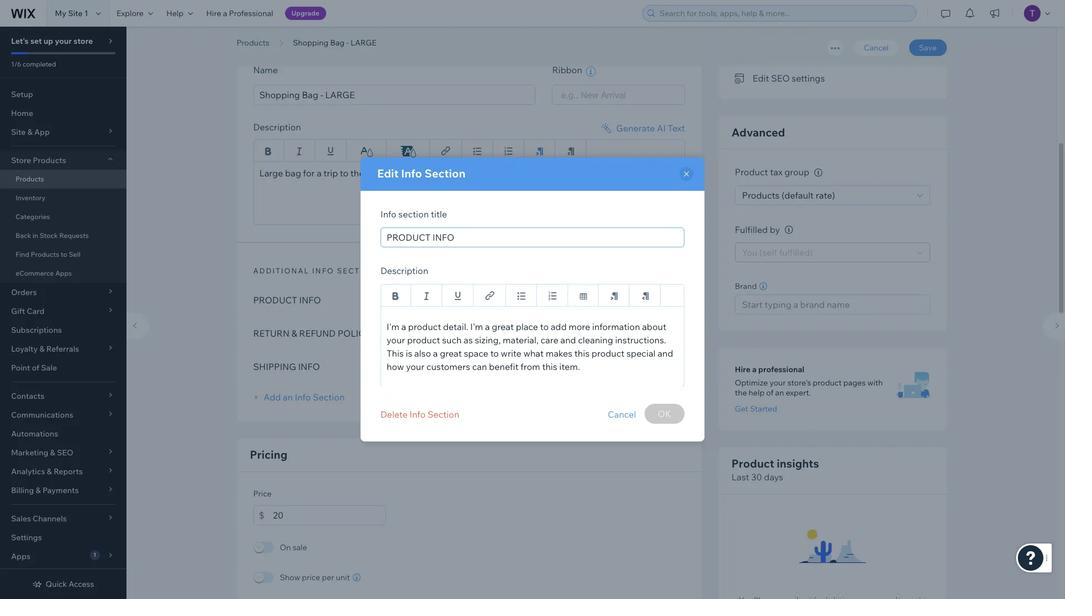 Task type: locate. For each thing, give the bounding box(es) containing it.
products link down professional
[[231, 37, 275, 48]]

products up ecommerce apps
[[31, 250, 59, 259]]

(default
[[782, 190, 814, 201]]

1 horizontal spatial this
[[575, 348, 590, 359]]

1 vertical spatial info
[[312, 266, 334, 275]]

help button
[[160, 0, 200, 27]]

info right basic
[[283, 36, 305, 45]]

point
[[11, 363, 30, 373]]

what
[[524, 348, 544, 359]]

0 vertical spatial cancel
[[864, 43, 889, 53]]

section inside button
[[428, 409, 460, 420]]

1 vertical spatial info
[[298, 361, 320, 372]]

the
[[351, 167, 364, 178], [735, 388, 747, 398]]

cancel left ok
[[608, 409, 636, 420]]

0 vertical spatial the
[[351, 167, 364, 178]]

product inside product insights last 30 days
[[732, 457, 775, 471]]

shipping
[[253, 361, 296, 372]]

1 vertical spatial and
[[658, 348, 673, 359]]

0 horizontal spatial edit
[[377, 166, 399, 180]]

my site 1
[[55, 8, 88, 18]]

1 vertical spatial hire
[[735, 365, 751, 375]]

1 vertical spatial product
[[732, 457, 775, 471]]

1 horizontal spatial info
[[312, 266, 334, 275]]

your inside optimize your store's product pages with the help of an expert.
[[770, 378, 786, 388]]

hire a professional link
[[200, 0, 280, 27]]

this down 'coupon'
[[791, 50, 806, 61]]

form
[[121, 0, 1066, 599]]

0 vertical spatial edit
[[753, 73, 770, 84]]

0 vertical spatial description
[[253, 121, 301, 132]]

store
[[11, 155, 31, 165]]

2 horizontal spatial this
[[791, 50, 806, 61]]

products link down store products
[[0, 170, 127, 189]]

false text field containing large bag for a trip to the grocery store!
[[253, 161, 685, 225]]

find products to sell link
[[0, 245, 127, 264]]

section right store!
[[425, 166, 466, 180]]

instructions.
[[615, 335, 667, 346]]

Select box search field
[[561, 85, 676, 104]]

save
[[919, 43, 937, 53]]

0 horizontal spatial products link
[[0, 170, 127, 189]]

0 horizontal spatial of
[[32, 363, 39, 373]]

categories
[[16, 213, 50, 221]]

cleaning
[[578, 335, 613, 346]]

access
[[69, 579, 94, 589]]

0 horizontal spatial info
[[283, 36, 305, 45]]

add an info section
[[262, 392, 345, 403]]

insights
[[777, 457, 819, 471]]

rate)
[[816, 190, 835, 201]]

products right the store
[[33, 155, 66, 165]]

0 vertical spatial cancel button
[[854, 39, 899, 56]]

1 horizontal spatial edit
[[753, 73, 770, 84]]

1 vertical spatial the
[[735, 388, 747, 398]]

info tooltip image
[[785, 226, 793, 234]]

delete info section button
[[381, 404, 460, 425]]

special
[[627, 348, 656, 359]]

0 horizontal spatial cancel button
[[608, 404, 636, 425]]

0 horizontal spatial great
[[440, 348, 462, 359]]

products inside dropdown button
[[33, 155, 66, 165]]

2 i'm from the left
[[471, 321, 483, 332]]

this up item. at the bottom right of page
[[575, 348, 590, 359]]

show
[[280, 572, 300, 582]]

products link
[[231, 37, 275, 48], [0, 170, 127, 189]]

$
[[259, 510, 265, 521]]

1 vertical spatial this
[[575, 348, 590, 359]]

0 horizontal spatial the
[[351, 167, 364, 178]]

item.
[[560, 361, 580, 372]]

bag
[[285, 167, 301, 178]]

i'm
[[387, 321, 400, 332], [471, 321, 483, 332]]

settings
[[792, 73, 825, 84]]

an
[[776, 388, 784, 398], [283, 392, 293, 403]]

my
[[55, 8, 66, 18]]

cancel button left ok
[[608, 404, 636, 425]]

benefit
[[489, 361, 519, 372]]

section down shipping info
[[313, 392, 345, 403]]

0 vertical spatial this
[[791, 50, 806, 61]]

info right grocery
[[401, 166, 422, 180]]

seo settings image
[[735, 74, 746, 84]]

detail.
[[443, 321, 469, 332]]

add
[[264, 392, 281, 403]]

0 vertical spatial products link
[[231, 37, 275, 48]]

info left sections on the top left of the page
[[312, 266, 334, 275]]

product up 30
[[732, 457, 775, 471]]

sizing,
[[475, 335, 501, 346]]

and up makes
[[561, 335, 576, 346]]

0 vertical spatial info
[[283, 36, 305, 45]]

1 vertical spatial of
[[767, 388, 774, 398]]

the left help
[[735, 388, 747, 398]]

the inside optimize your store's product pages with the help of an expert.
[[735, 388, 747, 398]]

your inside sidebar element
[[55, 36, 72, 46]]

product
[[735, 167, 768, 178], [732, 457, 775, 471]]

hire inside form
[[735, 365, 751, 375]]

an right 'add'
[[283, 392, 293, 403]]

hire for hire a professional
[[735, 365, 751, 375]]

last
[[732, 472, 750, 483]]

false text field
[[253, 161, 685, 225], [381, 306, 685, 387]]

products (default rate)
[[742, 190, 835, 201]]

1 horizontal spatial of
[[767, 388, 774, 398]]

1 horizontal spatial i'm
[[471, 321, 483, 332]]

promote image
[[735, 51, 746, 61]]

great up 'sizing,'
[[492, 321, 514, 332]]

a left professional
[[223, 8, 227, 18]]

place
[[516, 321, 538, 332]]

large
[[259, 167, 283, 178]]

i'm up as at the bottom of the page
[[471, 321, 483, 332]]

space
[[464, 348, 489, 359]]

1 horizontal spatial the
[[735, 388, 747, 398]]

ai
[[657, 122, 666, 133]]

the left grocery
[[351, 167, 364, 178]]

hire a professional
[[206, 8, 273, 18]]

ribbon
[[552, 65, 584, 76]]

refund
[[299, 328, 336, 339]]

products down professional
[[237, 38, 270, 48]]

edit seo settings
[[753, 73, 825, 84]]

additional
[[253, 266, 310, 275]]

1 horizontal spatial an
[[776, 388, 784, 398]]

to left sell
[[61, 250, 67, 259]]

generate
[[616, 122, 655, 133]]

1 horizontal spatial great
[[492, 321, 514, 332]]

group
[[785, 167, 810, 178]]

0 horizontal spatial description
[[253, 121, 301, 132]]

as
[[464, 335, 473, 346]]

0 horizontal spatial hire
[[206, 8, 221, 18]]

create coupon button
[[735, 26, 814, 41]]

1 vertical spatial false text field
[[381, 306, 685, 387]]

ok button
[[645, 404, 685, 424]]

product
[[808, 50, 841, 61], [408, 321, 441, 332], [407, 335, 440, 346], [592, 348, 625, 359], [813, 378, 842, 388]]

1 vertical spatial description
[[381, 265, 429, 276]]

of right help
[[767, 388, 774, 398]]

ecommerce
[[16, 269, 54, 277]]

cancel left save button
[[864, 43, 889, 53]]

form containing advanced
[[121, 0, 1066, 599]]

optimize your store's product pages with the help of an expert.
[[735, 378, 883, 398]]

product for tax
[[735, 167, 768, 178]]

0 vertical spatial product
[[735, 167, 768, 178]]

to inside sidebar element
[[61, 250, 67, 259]]

this down makes
[[542, 361, 558, 372]]

back in stock requests
[[16, 231, 89, 240]]

brand
[[735, 282, 757, 292]]

bag
[[330, 38, 345, 48]]

up
[[44, 36, 53, 46]]

your right up
[[55, 36, 72, 46]]

edit left seo
[[753, 73, 770, 84]]

edit left store!
[[377, 166, 399, 180]]

show price per unit
[[280, 572, 350, 582]]

hire up optimize
[[735, 365, 751, 375]]

0 horizontal spatial this
[[542, 361, 558, 372]]

info
[[401, 166, 422, 180], [381, 209, 397, 220], [295, 392, 311, 403], [410, 409, 426, 420]]

1 vertical spatial section
[[313, 392, 345, 403]]

0 vertical spatial section
[[425, 166, 466, 180]]

1 vertical spatial cancel
[[608, 409, 636, 420]]

0 vertical spatial and
[[561, 335, 576, 346]]

edit for edit info section
[[377, 166, 399, 180]]

product for insights
[[732, 457, 775, 471]]

1 horizontal spatial cancel
[[864, 43, 889, 53]]

fulfilled)
[[779, 247, 813, 258]]

about
[[642, 321, 667, 332]]

1 horizontal spatial description
[[381, 265, 429, 276]]

you
[[742, 247, 758, 258]]

point of sale
[[11, 363, 57, 373]]

sidebar element
[[0, 27, 127, 599]]

info up 'add an info section' at the left
[[298, 361, 320, 372]]

get started link
[[735, 404, 778, 414]]

inventory link
[[0, 189, 127, 208]]

great down "such"
[[440, 348, 462, 359]]

product inside optimize your store's product pages with the help of an expert.
[[813, 378, 842, 388]]

0 horizontal spatial i'm
[[387, 321, 400, 332]]

an inside optimize your store's product pages with the help of an expert.
[[776, 388, 784, 398]]

upgrade
[[292, 9, 320, 17]]

your down professional
[[770, 378, 786, 388]]

0 vertical spatial of
[[32, 363, 39, 373]]

cancel
[[864, 43, 889, 53], [608, 409, 636, 420]]

shopping
[[293, 38, 329, 48]]

info section title
[[381, 209, 447, 220]]

section
[[425, 166, 466, 180], [313, 392, 345, 403], [428, 409, 460, 420]]

edit seo settings button
[[735, 70, 825, 86]]

i'm up this
[[387, 321, 400, 332]]

and right special
[[658, 348, 673, 359]]

cancel button left save button
[[854, 39, 899, 56]]

delete info section
[[381, 409, 460, 420]]

2 vertical spatial this
[[542, 361, 558, 372]]

info down additional info sections
[[299, 294, 321, 306]]

of
[[32, 363, 39, 373], [767, 388, 774, 398]]

0 vertical spatial false text field
[[253, 161, 685, 225]]

1 vertical spatial edit
[[377, 166, 399, 180]]

subscriptions
[[11, 325, 62, 335]]

a right "for"
[[317, 167, 322, 178]]

edit inside edit seo settings button
[[753, 73, 770, 84]]

hire right help button
[[206, 8, 221, 18]]

an left expert.
[[776, 388, 784, 398]]

Start typing a brand name field
[[739, 296, 927, 314]]

a up optimize
[[753, 365, 757, 375]]

the inside false text field
[[351, 167, 364, 178]]

1 vertical spatial cancel button
[[608, 404, 636, 425]]

None text field
[[273, 505, 386, 525]]

set
[[30, 36, 42, 46]]

sale
[[41, 363, 57, 373]]

inventory
[[16, 194, 45, 202]]

of left sale at the bottom left of page
[[32, 363, 39, 373]]

product left tax
[[735, 167, 768, 178]]

how
[[387, 361, 404, 372]]

info for shipping info
[[298, 361, 320, 372]]

2 vertical spatial section
[[428, 409, 460, 420]]

section down customers
[[428, 409, 460, 420]]

back
[[16, 231, 31, 240]]

1 horizontal spatial hire
[[735, 365, 751, 375]]

1 horizontal spatial products link
[[231, 37, 275, 48]]

ecommerce apps
[[16, 269, 72, 277]]

info right "delete"
[[410, 409, 426, 420]]

0 vertical spatial info
[[299, 294, 321, 306]]

0 horizontal spatial cancel
[[608, 409, 636, 420]]

0 vertical spatial hire
[[206, 8, 221, 18]]



Task type: describe. For each thing, give the bounding box(es) containing it.
on sale
[[280, 542, 307, 552]]

help
[[749, 388, 765, 398]]

generate ai text
[[616, 122, 685, 133]]

pages
[[844, 378, 866, 388]]

products down product tax group
[[742, 190, 780, 201]]

store
[[73, 36, 93, 46]]

the for help
[[735, 388, 747, 398]]

shopping bag - large
[[293, 38, 377, 48]]

products up inventory
[[16, 175, 44, 183]]

shipping info
[[253, 361, 320, 372]]

a up 'sizing,'
[[485, 321, 490, 332]]

product info
[[253, 294, 321, 306]]

section inside form
[[313, 392, 345, 403]]

basic info
[[253, 36, 305, 45]]

edit for edit seo settings
[[753, 73, 770, 84]]

a right also
[[433, 348, 438, 359]]

quick access button
[[32, 579, 94, 589]]

promote this product button
[[735, 48, 841, 64]]

name
[[253, 65, 278, 76]]

requests
[[59, 231, 89, 240]]

with
[[868, 378, 883, 388]]

settings link
[[0, 528, 127, 547]]

section for edit info section
[[425, 166, 466, 180]]

to right trip
[[340, 167, 349, 178]]

per
[[322, 572, 334, 582]]

for
[[303, 167, 315, 178]]

professional
[[759, 365, 805, 375]]

info left section
[[381, 209, 397, 220]]

0 horizontal spatial and
[[561, 335, 576, 346]]

information
[[592, 321, 640, 332]]

text
[[668, 122, 685, 133]]

also
[[414, 348, 431, 359]]

Search for tools, apps, help & more... field
[[657, 6, 913, 21]]

write
[[501, 348, 522, 359]]

basic
[[253, 36, 281, 45]]

can
[[472, 361, 487, 372]]

store!
[[400, 167, 424, 178]]

setup
[[11, 89, 33, 99]]

1 i'm from the left
[[387, 321, 400, 332]]

to down 'sizing,'
[[491, 348, 499, 359]]

price
[[302, 572, 320, 582]]

1 vertical spatial great
[[440, 348, 462, 359]]

add
[[551, 321, 567, 332]]

to left add
[[540, 321, 549, 332]]

trip
[[324, 167, 338, 178]]

automations link
[[0, 425, 127, 443]]

store's
[[788, 378, 811, 388]]

&
[[292, 328, 297, 339]]

promote this product
[[753, 50, 841, 61]]

a up is
[[401, 321, 406, 332]]

info for basic
[[283, 36, 305, 45]]

unit
[[336, 572, 350, 582]]

store products button
[[0, 151, 127, 170]]

section for delete info section
[[428, 409, 460, 420]]

1/6
[[11, 60, 21, 68]]

store products
[[11, 155, 66, 165]]

product inside button
[[808, 50, 841, 61]]

Add a product name text field
[[253, 85, 536, 105]]

info inside button
[[410, 409, 426, 420]]

add an info section link
[[253, 392, 345, 403]]

promote
[[753, 50, 789, 61]]

title
[[431, 209, 447, 220]]

categories link
[[0, 208, 127, 226]]

product insights last 30 days
[[732, 457, 819, 483]]

(self
[[760, 247, 777, 258]]

hire for hire a professional
[[206, 8, 221, 18]]

started
[[750, 404, 778, 414]]

from
[[521, 361, 540, 372]]

pricing
[[250, 448, 288, 461]]

is
[[406, 348, 412, 359]]

info for product info
[[299, 294, 321, 306]]

of inside optimize your store's product pages with the help of an expert.
[[767, 388, 774, 398]]

let's set up your store
[[11, 36, 93, 46]]

explore
[[116, 8, 144, 18]]

e.g., Tech Specs text field
[[381, 228, 685, 248]]

policy
[[338, 328, 371, 339]]

info tooltip image
[[814, 169, 823, 177]]

fulfilled
[[735, 224, 768, 235]]

return & refund policy
[[253, 328, 371, 339]]

0 horizontal spatial an
[[283, 392, 293, 403]]

your down is
[[406, 361, 425, 372]]

1 vertical spatial products link
[[0, 170, 127, 189]]

product tax group
[[735, 167, 812, 178]]

sell
[[69, 250, 81, 259]]

section
[[399, 209, 429, 220]]

30
[[752, 472, 762, 483]]

save button
[[909, 39, 947, 56]]

price
[[253, 489, 272, 499]]

this inside button
[[791, 50, 806, 61]]

info for additional
[[312, 266, 334, 275]]

your up this
[[387, 335, 405, 346]]

info right 'add'
[[295, 392, 311, 403]]

days
[[764, 472, 784, 483]]

fulfilled by
[[735, 224, 780, 235]]

1 horizontal spatial and
[[658, 348, 673, 359]]

professional
[[229, 8, 273, 18]]

ecommerce apps link
[[0, 264, 127, 283]]

back in stock requests link
[[0, 226, 127, 245]]

in
[[33, 231, 38, 240]]

home
[[11, 108, 33, 118]]

the for grocery
[[351, 167, 364, 178]]

care
[[541, 335, 559, 346]]

promote coupon image
[[735, 29, 746, 39]]

makes
[[546, 348, 573, 359]]

get started
[[735, 404, 778, 414]]

delete
[[381, 409, 408, 420]]

i'm a product detail. i'm a great place to add more information about your product such as sizing, material, care and cleaning instructions. this is also a great space to write what makes this product special and how your customers can benefit from this item.
[[387, 321, 673, 372]]

upgrade button
[[285, 7, 326, 20]]

1 horizontal spatial cancel button
[[854, 39, 899, 56]]

by
[[770, 224, 780, 235]]

1/6 completed
[[11, 60, 56, 68]]

of inside sidebar element
[[32, 363, 39, 373]]

advanced
[[732, 126, 785, 139]]

false text field inside form
[[253, 161, 685, 225]]

0 vertical spatial great
[[492, 321, 514, 332]]

tax
[[770, 167, 783, 178]]

apps
[[55, 269, 72, 277]]

false text field containing i'm a product detail. i'm a great place to add more information about your product such as sizing, material, care and cleaning instructions. this is also a great space to write what makes this product special and how your customers can benefit from this item.
[[381, 306, 685, 387]]

more
[[569, 321, 590, 332]]

you (self fulfilled)
[[742, 247, 813, 258]]



Task type: vqa. For each thing, say whether or not it's contained in the screenshot.
store's
yes



